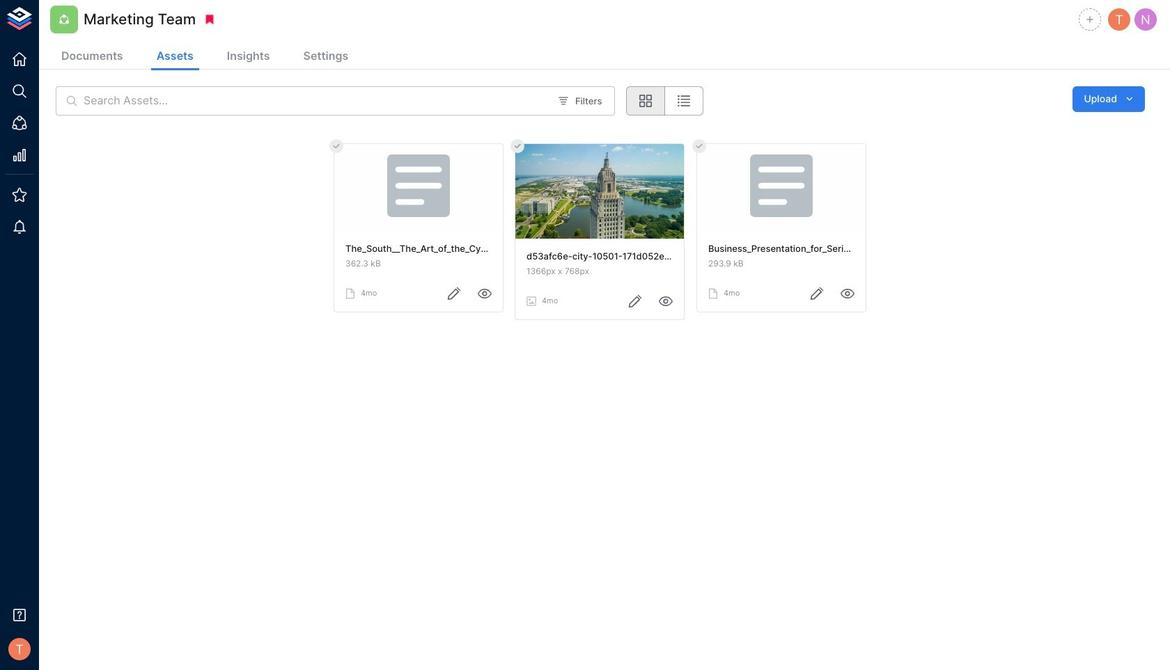 Task type: locate. For each thing, give the bounding box(es) containing it.
remove bookmark image
[[204, 13, 216, 26]]

Search Assets... text field
[[84, 86, 550, 116]]

group
[[627, 86, 704, 116]]



Task type: vqa. For each thing, say whether or not it's contained in the screenshot.
Remove Bookmark Image
yes



